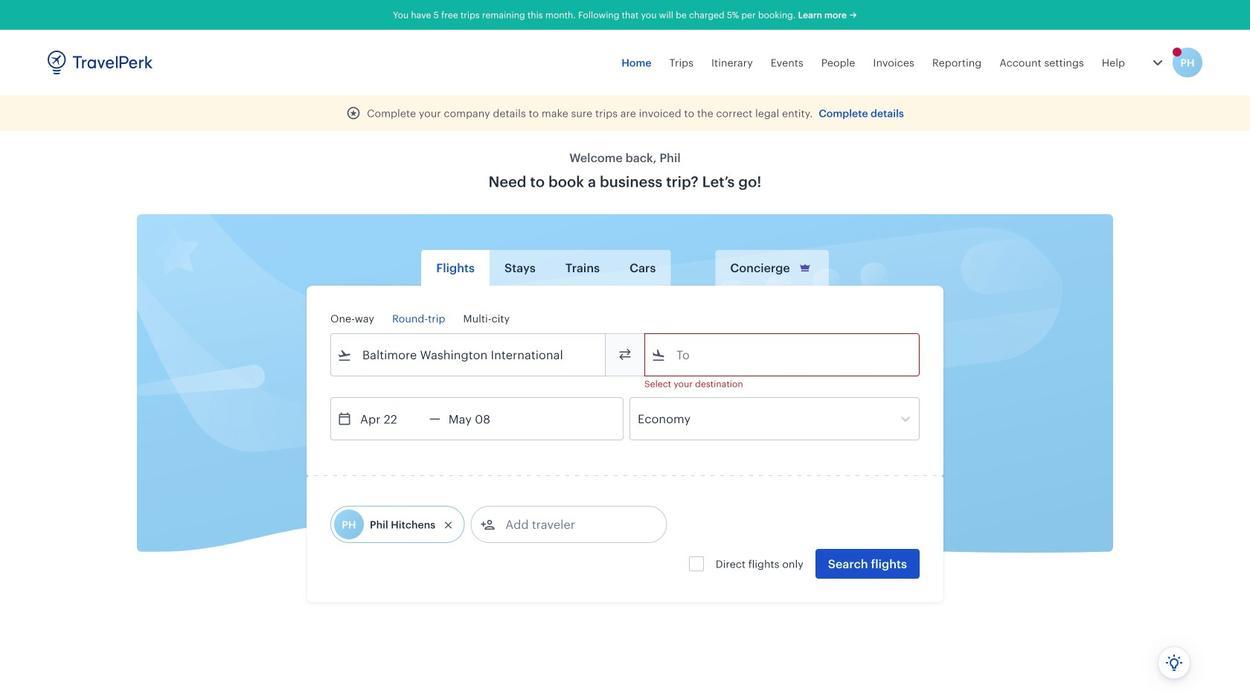 Task type: vqa. For each thing, say whether or not it's contained in the screenshot.
'To' 'search box'
yes



Task type: describe. For each thing, give the bounding box(es) containing it.
Return text field
[[441, 398, 518, 440]]

Depart text field
[[352, 398, 430, 440]]

To search field
[[666, 343, 900, 367]]

From search field
[[352, 343, 586, 367]]



Task type: locate. For each thing, give the bounding box(es) containing it.
Add traveler search field
[[495, 513, 650, 537]]



